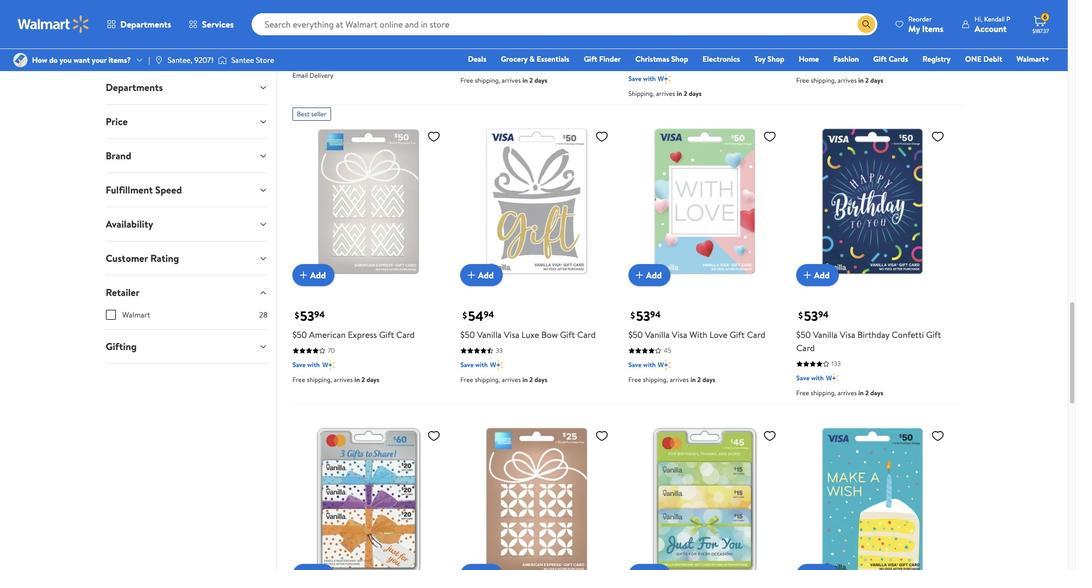 Task type: describe. For each thing, give the bounding box(es) containing it.
vanilla for $50 vanilla visa birthday confetti gift card
[[813, 329, 838, 341]]

6
[[1044, 12, 1047, 22]]

free shipping, arrives in 2 days for $50 american express gift card
[[293, 376, 380, 385]]

price tab
[[97, 105, 277, 139]]

147
[[664, 60, 673, 69]]

do
[[49, 55, 58, 66]]

add to favorites list, $25 american express gift card image
[[596, 430, 609, 444]]

card inside $25 vanilla mastercard celebration dots gift card
[[666, 43, 685, 55]]

walmart plus image for $25 vanilla mastercard celebration dots gift card
[[658, 73, 671, 84]]

$50 for $50 vanilla visa with love gift card
[[629, 329, 643, 341]]

$100
[[797, 29, 815, 41]]

94 for $50 american express gift card
[[314, 309, 325, 321]]

arrives for $100 american express gift card
[[838, 76, 857, 85]]

best seller
[[297, 109, 327, 119]]

days down electronics link
[[689, 89, 702, 98]]

how
[[32, 55, 47, 66]]

in for $100 american express gift card
[[859, 76, 864, 85]]

2 for $50 american express gift card
[[362, 376, 365, 385]]

walmart plus image for 54
[[490, 360, 503, 371]]

brand tab
[[97, 139, 277, 173]]

1 vertical spatial departments button
[[97, 71, 277, 104]]

free shipping, arrives in 2 days for $200 american express gift card
[[461, 76, 548, 85]]

walmart+ link
[[1012, 53, 1055, 65]]

save with for $50 american express gift card
[[293, 361, 320, 370]]

shop for toy shop
[[768, 54, 785, 65]]

 image for how do you want your items?
[[13, 53, 28, 67]]

christmas shop link
[[631, 53, 693, 65]]

shipping,
[[629, 89, 655, 98]]

53 for $50 vanilla visa birthday confetti gift card
[[804, 307, 819, 326]]

walmart plus image for $100 american express gift card
[[826, 60, 839, 71]]

arrives right shipping, at the top of page
[[656, 89, 675, 98]]

days for $50 vanilla visa luxe bow gift card
[[535, 376, 548, 385]]

$ for $50 vanilla visa luxe bow gift card
[[463, 310, 467, 322]]

toy shop
[[755, 54, 785, 65]]

arrives for $50 vanilla visa birthday confetti gift card
[[838, 389, 857, 398]]

finder
[[599, 54, 621, 65]]

2 down christmas shop
[[684, 89, 688, 98]]

walmart+
[[1017, 54, 1050, 65]]

christmas shop
[[636, 54, 689, 65]]

save for $50 american express gift card
[[293, 361, 306, 370]]

reorder my items
[[909, 14, 944, 35]]

kendall
[[985, 14, 1005, 23]]

days for $100 american express gift card
[[871, 76, 884, 85]]

customer
[[106, 252, 148, 266]]

days for $200 american express gift card
[[535, 76, 548, 85]]

toy shop link
[[750, 53, 790, 65]]

days for $50 vanilla visa with love gift card
[[703, 376, 716, 385]]

shipping, for $100 american express gift card
[[811, 76, 837, 85]]

237
[[328, 41, 338, 51]]

gift finder
[[584, 54, 621, 65]]

card inside '$50 vanilla visa birthday confetti gift card'
[[797, 343, 815, 355]]

105
[[804, 7, 824, 26]]

2 for $50 vanilla visa luxe bow gift card
[[530, 376, 533, 385]]

save for $50 vanilla visa birthday confetti gift card
[[797, 374, 810, 383]]

registry link
[[918, 53, 956, 65]]

54
[[468, 307, 484, 326]]

in for $200 american express gift card
[[523, 76, 528, 85]]

add for $50 vanilla visa luxe bow gift card
[[478, 270, 494, 282]]

home link
[[794, 53, 824, 65]]

free shipping, arrives in 2 days for $50 vanilla visa birthday confetti gift card
[[797, 389, 884, 398]]

fulfillment speed button
[[97, 173, 277, 207]]

your
[[92, 55, 107, 66]]

88
[[491, 9, 501, 21]]

0 vertical spatial departments
[[120, 18, 171, 30]]

$100 american express gift card
[[797, 29, 922, 41]]

speed
[[155, 183, 182, 197]]

add to cart image for $50 vanilla visa birthday confetti gift card image
[[801, 269, 814, 282]]

departments tab
[[97, 71, 277, 104]]

shipping, for $50 vanilla visa birthday confetti gift card
[[811, 389, 837, 398]]

$25 vanilla mastercard celebration dots gift card
[[629, 29, 762, 55]]

$50 for $50 vanilla visa luxe bow gift card
[[461, 329, 475, 341]]

save for $50 vanilla visa luxe bow gift card
[[461, 361, 474, 370]]

santee store
[[231, 55, 274, 66]]

$ 54 94
[[463, 307, 494, 326]]

gifting button
[[97, 330, 277, 364]]

how do you want your items?
[[32, 55, 131, 66]]

$25 inside $25 vanilla mastercard celebration dots gift card
[[629, 29, 643, 41]]

birthday
[[858, 329, 890, 341]]

45
[[664, 346, 672, 356]]

christmas
[[636, 54, 670, 65]]

add to cart image for $45 vanilla mastercard occasions gift card multi-pack image
[[633, 569, 646, 571]]

with
[[690, 329, 708, 341]]

save with for $200 american express gift card
[[461, 61, 488, 70]]

free for $50 american express gift card
[[293, 376, 305, 385]]

save for $200 american express gift card
[[461, 61, 474, 70]]

you
[[60, 55, 72, 66]]

$45 vanilla mastercard occasions gift card multi-pack image
[[629, 425, 781, 571]]

add to favorites list, $60 vanilla mastercard celebration dots gift card multi-pack image
[[427, 430, 441, 444]]

$ 105 44
[[799, 7, 835, 26]]

fulfillment speed
[[106, 183, 182, 197]]

days for $50 american express gift card
[[367, 376, 380, 385]]

mastercard
[[671, 29, 715, 41]]

0 horizontal spatial 28
[[259, 310, 268, 321]]

$50 for $50 vanilla visa birthday confetti gift card
[[797, 329, 811, 341]]

customer rating
[[106, 252, 179, 266]]

arrives for $50 vanilla visa with love gift card
[[670, 376, 689, 385]]

44 for 28
[[651, 9, 662, 21]]

100
[[832, 46, 842, 56]]

store
[[256, 55, 274, 66]]

grocery
[[501, 54, 528, 65]]

add to favorites list, $50 vanilla visa with love gift card image
[[764, 130, 777, 144]]

$ for $25 vanilla mastercard celebration dots gift card
[[631, 10, 635, 22]]

walmart plus image for $50 vanilla visa with love gift card
[[658, 360, 671, 371]]

add to cart image for the $50 vanilla visa luxe bow gift card "image"
[[465, 269, 478, 282]]

american for 105
[[817, 29, 853, 41]]

from
[[293, 7, 315, 21]]

gift cards link
[[869, 53, 914, 65]]

44 for 105
[[824, 9, 835, 21]]

$ 28 44
[[631, 7, 662, 26]]

&
[[530, 54, 535, 65]]

vanilla for $25 vanilla mastercard celebration dots gift card
[[645, 29, 669, 41]]

best
[[297, 109, 310, 119]]

rating
[[150, 252, 179, 266]]

with for $50 american express gift card
[[307, 361, 320, 370]]

with for $50 vanilla visa luxe bow gift card
[[475, 361, 488, 370]]

arrives for $50 american express gift card
[[334, 376, 353, 385]]

53 for $50 vanilla visa with love gift card
[[636, 307, 651, 326]]

add to cart image for $25 american express gift card image
[[465, 569, 478, 571]]

retailer tab
[[97, 276, 277, 310]]

70
[[328, 346, 335, 356]]

in for $50 american express gift card
[[355, 376, 360, 385]]

express inside from $28.44 $25 american express egift card
[[347, 24, 377, 36]]

one debit
[[965, 54, 1003, 65]]

availability
[[106, 218, 153, 231]]

with for $50 vanilla visa birthday confetti gift card
[[812, 374, 824, 383]]

celebration
[[717, 29, 762, 41]]

shipping, arrives in 2 days
[[629, 89, 702, 98]]

registry
[[923, 54, 951, 65]]

110
[[496, 46, 504, 56]]

save for $100 american express gift card
[[797, 61, 810, 70]]

$ 53 94 for $50 american express gift card
[[295, 307, 325, 326]]

$50 american express gift card
[[293, 329, 415, 341]]

1 add from the left
[[310, 270, 326, 282]]

availability button
[[97, 208, 277, 241]]

$28.44
[[317, 7, 348, 21]]

reorder
[[909, 14, 932, 23]]

toy
[[755, 54, 766, 65]]

arrives for $200 american express gift card
[[502, 76, 521, 85]]

arrives for $50 vanilla visa luxe bow gift card
[[502, 376, 521, 385]]

walmart plus image for 206
[[490, 60, 503, 71]]

94 for $50 vanilla visa with love gift card
[[651, 309, 661, 321]]

walmart image
[[18, 15, 89, 33]]

add to cart image for $50 american express gift card image
[[297, 269, 310, 282]]

with for $200 american express gift card
[[475, 61, 488, 70]]

save with for $25 vanilla mastercard celebration dots gift card
[[629, 74, 656, 83]]

$50 for $50 american express gift card
[[293, 329, 307, 341]]

customer rating button
[[97, 242, 277, 275]]

2 for $200 american express gift card
[[530, 76, 533, 85]]

santee, 92071
[[168, 55, 214, 66]]

visa for birthday
[[840, 329, 856, 341]]

santee
[[231, 55, 254, 66]]



Task type: vqa. For each thing, say whether or not it's contained in the screenshot.
All Network Gift Cards link
no



Task type: locate. For each thing, give the bounding box(es) containing it.
 image for santee, 92071
[[154, 56, 163, 65]]

gift finder link
[[579, 53, 626, 65]]

2 down luxe
[[530, 376, 533, 385]]

departments inside "departments" tab
[[106, 81, 163, 94]]

None checkbox
[[106, 310, 116, 320]]

in down fashion link
[[859, 76, 864, 85]]

1 vertical spatial departments
[[106, 81, 163, 94]]

0 horizontal spatial add to cart image
[[297, 569, 310, 571]]

free for $200 american express gift card
[[461, 76, 473, 85]]

gift
[[553, 29, 568, 41], [887, 29, 902, 41], [649, 43, 664, 55], [584, 54, 598, 65], [874, 54, 887, 65], [379, 329, 394, 341], [560, 329, 575, 341], [730, 329, 745, 341], [927, 329, 942, 341]]

fulfillment speed tab
[[97, 173, 277, 207]]

shipping, for $50 vanilla visa with love gift card
[[643, 376, 668, 385]]

deals link
[[463, 53, 492, 65]]

free for $50 vanilla visa luxe bow gift card
[[461, 376, 473, 385]]

3 $ 53 94 from the left
[[799, 307, 829, 326]]

$ 53 94
[[295, 307, 325, 326], [631, 307, 661, 326], [799, 307, 829, 326]]

44 inside $ 105 44
[[824, 9, 835, 21]]

arrives down 33
[[502, 376, 521, 385]]

1 94 from the left
[[314, 309, 325, 321]]

2 44 from the left
[[824, 9, 835, 21]]

customer rating tab
[[97, 242, 277, 275]]

santee,
[[168, 55, 193, 66]]

|
[[149, 55, 150, 66]]

vanilla up 33
[[477, 329, 502, 341]]

electronics link
[[698, 53, 745, 65]]

free shipping, arrives in 2 days down 45
[[629, 376, 716, 385]]

0 horizontal spatial $25
[[293, 24, 306, 36]]

$50 vanilla visa luxe bow gift card image
[[461, 125, 613, 278]]

add
[[310, 270, 326, 282], [478, 270, 494, 282], [646, 270, 662, 282], [814, 270, 830, 282]]

1 shop from the left
[[672, 54, 689, 65]]

shipping, for $200 american express gift card
[[475, 76, 500, 85]]

american inside from $28.44 $25 american express egift card
[[309, 24, 345, 36]]

Search search field
[[252, 13, 878, 35]]

in down $50 american express gift card
[[355, 376, 360, 385]]

vanilla up 45
[[645, 329, 670, 341]]

$ for $50 vanilla visa birthday confetti gift card
[[799, 310, 803, 322]]

1 $50 from the left
[[293, 329, 307, 341]]

vanilla visa $50 cake slice gift card image
[[797, 425, 949, 571]]

visa left luxe
[[504, 329, 520, 341]]

essentials
[[537, 54, 570, 65]]

add to favorites list, $50 american express gift card image
[[427, 130, 441, 144]]

53
[[300, 307, 314, 326], [636, 307, 651, 326], [804, 307, 819, 326]]

$50 vanilla visa with love gift card image
[[629, 125, 781, 278]]

3 add button from the left
[[629, 265, 671, 287]]

2 $ 53 94 from the left
[[631, 307, 661, 326]]

$ inside $ 28 44
[[631, 10, 635, 22]]

4 add button from the left
[[797, 265, 839, 287]]

2 down with
[[698, 376, 701, 385]]

visa for with
[[672, 329, 688, 341]]

days down '$50 vanilla visa birthday confetti gift card'
[[871, 389, 884, 398]]

days for $50 vanilla visa birthday confetti gift card
[[871, 389, 884, 398]]

fulfillment
[[106, 183, 153, 197]]

2 down '$50 vanilla visa birthday confetti gift card'
[[866, 389, 869, 398]]

walmart plus image
[[826, 60, 839, 71], [658, 73, 671, 84], [322, 360, 335, 371], [658, 360, 671, 371], [826, 373, 839, 384]]

price
[[106, 115, 128, 129]]

departments button up |
[[98, 11, 180, 38]]

vanilla up the "133"
[[813, 329, 838, 341]]

2 visa from the left
[[672, 329, 688, 341]]

1 walmart plus image from the top
[[490, 60, 503, 71]]

92071
[[194, 55, 214, 66]]

days down 'love'
[[703, 376, 716, 385]]

arrives down 70
[[334, 376, 353, 385]]

$ inside $ 206 88
[[463, 10, 467, 22]]

1 visa from the left
[[504, 329, 520, 341]]

shop right 'toy'
[[768, 54, 785, 65]]

add to cart image
[[297, 269, 310, 282], [465, 269, 478, 282], [633, 269, 646, 282], [801, 269, 814, 282], [465, 569, 478, 571], [801, 569, 814, 571]]

seller
[[311, 109, 327, 119]]

walmart plus image down 45
[[658, 360, 671, 371]]

2
[[530, 76, 533, 85], [866, 76, 869, 85], [684, 89, 688, 98], [362, 376, 365, 385], [530, 376, 533, 385], [698, 376, 701, 385], [866, 389, 869, 398]]

1 44 from the left
[[651, 9, 662, 21]]

card inside from $28.44 $25 american express egift card
[[400, 24, 419, 36]]

express for 53
[[348, 329, 377, 341]]

shipping, for $50 vanilla visa luxe bow gift card
[[475, 376, 500, 385]]

in down '$50 vanilla visa birthday confetti gift card'
[[859, 389, 864, 398]]

2 $50 from the left
[[461, 329, 475, 341]]

$25 american express gift card image
[[461, 425, 613, 571]]

days down "grocery & essentials"
[[535, 76, 548, 85]]

hi, kendall p account
[[975, 14, 1011, 35]]

visa inside '$50 vanilla visa birthday confetti gift card'
[[840, 329, 856, 341]]

arrives down the "133"
[[838, 389, 857, 398]]

add to favorites list, $50 vanilla visa birthday confetti gift card image
[[932, 130, 945, 144]]

3 add from the left
[[646, 270, 662, 282]]

shipping, down 45
[[643, 376, 668, 385]]

53 for $50 american express gift card
[[300, 307, 314, 326]]

grocery & essentials link
[[496, 53, 575, 65]]

departments up |
[[120, 18, 171, 30]]

Walmart Site-Wide search field
[[252, 13, 878, 35]]

save with for $100 american express gift card
[[797, 61, 824, 70]]

3 94 from the left
[[651, 309, 661, 321]]

arrives down 45
[[670, 376, 689, 385]]

33
[[496, 346, 503, 356]]

$50 inside '$50 vanilla visa birthday confetti gift card'
[[797, 329, 811, 341]]

shipping, down the "133"
[[811, 389, 837, 398]]

email
[[293, 71, 308, 80]]

0 horizontal spatial 53
[[300, 307, 314, 326]]

$ 206 88
[[463, 7, 501, 26]]

in down "grocery & essentials"
[[523, 76, 528, 85]]

free for $50 vanilla visa birthday confetti gift card
[[797, 389, 810, 398]]

2 down gift cards link
[[866, 76, 869, 85]]

fashion
[[834, 54, 859, 65]]

44 inside $ 28 44
[[651, 9, 662, 21]]

$25
[[293, 24, 306, 36], [629, 29, 643, 41]]

$50 vanilla visa birthday confetti gift card
[[797, 329, 942, 355]]

$ 53 94 for $50 vanilla visa with love gift card
[[631, 307, 661, 326]]

add to cart image for the vanilla visa $50 cake slice gift card image
[[801, 569, 814, 571]]

3 53 from the left
[[804, 307, 819, 326]]

shipping, down 33
[[475, 376, 500, 385]]

american up '100'
[[817, 29, 853, 41]]

save with for $50 vanilla visa luxe bow gift card
[[461, 361, 488, 370]]

arrives
[[502, 76, 521, 85], [838, 76, 857, 85], [656, 89, 675, 98], [334, 376, 353, 385], [502, 376, 521, 385], [670, 376, 689, 385], [838, 389, 857, 398]]

grocery & essentials
[[501, 54, 570, 65]]

free for $50 vanilla visa with love gift card
[[629, 376, 642, 385]]

walmart plus image up shipping, arrives in 2 days
[[658, 73, 671, 84]]

1 horizontal spatial $ 53 94
[[631, 307, 661, 326]]

0 horizontal spatial $ 53 94
[[295, 307, 325, 326]]

debit
[[984, 54, 1003, 65]]

 image right 92071
[[218, 55, 227, 66]]

cards
[[889, 54, 909, 65]]

express for 105
[[855, 29, 885, 41]]

walmart plus image for $50 american express gift card
[[322, 360, 335, 371]]

add to favorites list, $50 vanilla visa luxe bow gift card image
[[596, 130, 609, 144]]

luxe
[[522, 329, 539, 341]]

shipping, down 70
[[307, 376, 332, 385]]

1 add to cart image from the left
[[297, 569, 310, 571]]

2 walmart plus image from the top
[[490, 360, 503, 371]]

save
[[461, 61, 474, 70], [797, 61, 810, 70], [629, 74, 642, 83], [293, 361, 306, 370], [461, 361, 474, 370], [629, 361, 642, 370], [797, 374, 810, 383]]

email delivery
[[293, 71, 334, 80]]

free for $100 american express gift card
[[797, 76, 810, 85]]

departments button down santee, 92071
[[97, 71, 277, 104]]

$25 inside from $28.44 $25 american express egift card
[[293, 24, 306, 36]]

2 horizontal spatial visa
[[840, 329, 856, 341]]

vanilla down $ 28 44
[[645, 29, 669, 41]]

0 vertical spatial departments button
[[98, 11, 180, 38]]

0 vertical spatial 28
[[636, 7, 651, 26]]

44 up $100 american express gift card
[[824, 9, 835, 21]]

gift cards
[[874, 54, 909, 65]]

american up 70
[[309, 329, 346, 341]]

$50 american express gift card image
[[293, 125, 445, 278]]

1 53 from the left
[[300, 307, 314, 326]]

vanilla for $50 vanilla visa with love gift card
[[645, 329, 670, 341]]

save with for $50 vanilla visa with love gift card
[[629, 361, 656, 370]]

1 vertical spatial 28
[[259, 310, 268, 321]]

add to cart image for $50 vanilla visa with love gift card image
[[633, 269, 646, 282]]

$ inside $ 105 44
[[799, 10, 803, 22]]

walmart plus image down 110
[[490, 60, 503, 71]]

shop
[[672, 54, 689, 65], [768, 54, 785, 65]]

94 up $50 vanilla visa with love gift card
[[651, 309, 661, 321]]

0 vertical spatial walmart plus image
[[490, 60, 503, 71]]

 image right |
[[154, 56, 163, 65]]

1 $ 53 94 from the left
[[295, 307, 325, 326]]

delivery
[[310, 71, 334, 80]]

94 inside $ 54 94
[[484, 309, 494, 321]]

one debit link
[[960, 53, 1008, 65]]

in for $50 vanilla visa with love gift card
[[691, 376, 696, 385]]

0 horizontal spatial visa
[[504, 329, 520, 341]]

gift inside '$50 vanilla visa birthday confetti gift card'
[[927, 329, 942, 341]]

with for $25 vanilla mastercard celebration dots gift card
[[644, 74, 656, 83]]

walmart plus image down 33
[[490, 360, 503, 371]]

206
[[468, 7, 491, 26]]

bow
[[542, 329, 558, 341]]

search icon image
[[862, 20, 871, 29]]

departments
[[120, 18, 171, 30], [106, 81, 163, 94]]

$ for $50 american express gift card
[[295, 310, 299, 322]]

$50 vanilla visa luxe bow gift card
[[461, 329, 596, 341]]

2 add to cart image from the left
[[633, 569, 646, 571]]

add to cart image
[[297, 569, 310, 571], [633, 569, 646, 571]]

4 94 from the left
[[819, 309, 829, 321]]

vanilla inside '$50 vanilla visa birthday confetti gift card'
[[813, 329, 838, 341]]

walmart
[[122, 310, 150, 321]]

$ 53 94 for $50 vanilla visa birthday confetti gift card
[[799, 307, 829, 326]]

1 vertical spatial walmart plus image
[[490, 360, 503, 371]]

1 horizontal spatial add to cart image
[[633, 569, 646, 571]]

add for $50 vanilla visa with love gift card
[[646, 270, 662, 282]]

94 for $50 vanilla visa birthday confetti gift card
[[819, 309, 829, 321]]

0 horizontal spatial shop
[[672, 54, 689, 65]]

availability tab
[[97, 208, 277, 241]]

gift inside 'link'
[[584, 54, 598, 65]]

add button for $50 vanilla visa with love gift card
[[629, 265, 671, 287]]

44
[[651, 9, 662, 21], [824, 9, 835, 21]]

add button for $50 vanilla visa birthday confetti gift card
[[797, 265, 839, 287]]

visa left birthday
[[840, 329, 856, 341]]

items
[[923, 22, 944, 35]]

american up 110
[[482, 29, 519, 41]]

p
[[1007, 14, 1011, 23]]

2 add button from the left
[[461, 265, 503, 287]]

free shipping, arrives in 2 days down fashion
[[797, 76, 884, 85]]

$200
[[461, 29, 480, 41]]

0 horizontal spatial  image
[[13, 53, 28, 67]]

in for $50 vanilla visa luxe bow gift card
[[523, 376, 528, 385]]

3 visa from the left
[[840, 329, 856, 341]]

6 $187.37
[[1033, 12, 1049, 35]]

3 $50 from the left
[[629, 329, 643, 341]]

dots
[[629, 43, 647, 55]]

1 horizontal spatial  image
[[154, 56, 163, 65]]

shop down mastercard
[[672, 54, 689, 65]]

walmart plus image for $50 vanilla visa birthday confetti gift card
[[826, 373, 839, 384]]

confetti
[[892, 329, 924, 341]]

94 up $50 vanilla visa luxe bow gift card
[[484, 309, 494, 321]]

in right shipping, at the top of page
[[677, 89, 682, 98]]

electronics
[[703, 54, 740, 65]]

visa left with
[[672, 329, 688, 341]]

1 horizontal spatial shop
[[768, 54, 785, 65]]

44 up christmas
[[651, 9, 662, 21]]

services
[[202, 18, 234, 30]]

departments down items?
[[106, 81, 163, 94]]

in
[[523, 76, 528, 85], [859, 76, 864, 85], [677, 89, 682, 98], [355, 376, 360, 385], [523, 376, 528, 385], [691, 376, 696, 385], [859, 389, 864, 398]]

days down $50 american express gift card
[[367, 376, 380, 385]]

add button for $50 vanilla visa luxe bow gift card
[[461, 265, 503, 287]]

shipping, for $50 american express gift card
[[307, 376, 332, 385]]

2 94 from the left
[[484, 309, 494, 321]]

1 horizontal spatial visa
[[672, 329, 688, 341]]

walmart plus image
[[490, 60, 503, 71], [490, 360, 503, 371]]

94 up '$50 vanilla visa birthday confetti gift card'
[[819, 309, 829, 321]]

$187.37
[[1033, 27, 1049, 35]]

2 for $50 vanilla visa birthday confetti gift card
[[866, 389, 869, 398]]

card
[[400, 24, 419, 36], [570, 29, 588, 41], [904, 29, 922, 41], [666, 43, 685, 55], [396, 329, 415, 341], [577, 329, 596, 341], [747, 329, 766, 341], [797, 343, 815, 355]]

want
[[74, 55, 90, 66]]

2 shop from the left
[[768, 54, 785, 65]]

2 down &
[[530, 76, 533, 85]]

$25 up dots
[[629, 29, 643, 41]]

express for 206
[[521, 29, 550, 41]]

with for $100 american express gift card
[[812, 61, 824, 70]]

2 horizontal spatial  image
[[218, 55, 227, 66]]

save for $25 vanilla mastercard celebration dots gift card
[[629, 74, 642, 83]]

1 horizontal spatial $25
[[629, 29, 643, 41]]

shipping, down home link
[[811, 76, 837, 85]]

shop for christmas shop
[[672, 54, 689, 65]]

1 horizontal spatial 53
[[636, 307, 651, 326]]

save with for $50 vanilla visa birthday confetti gift card
[[797, 374, 824, 383]]

1 horizontal spatial 44
[[824, 9, 835, 21]]

express
[[347, 24, 377, 36], [521, 29, 550, 41], [855, 29, 885, 41], [348, 329, 377, 341]]

american up 237
[[309, 24, 345, 36]]

account
[[975, 22, 1007, 35]]

$60 vanilla mastercard celebration dots gift card multi-pack image
[[293, 425, 445, 571]]

2 horizontal spatial $ 53 94
[[799, 307, 829, 326]]

2 for $50 vanilla visa with love gift card
[[698, 376, 701, 385]]

2 horizontal spatial 53
[[804, 307, 819, 326]]

love
[[710, 329, 728, 341]]

94 for $50 vanilla visa luxe bow gift card
[[484, 309, 494, 321]]

$50 vanilla visa birthday confetti gift card image
[[797, 125, 949, 278]]

$ inside $ 54 94
[[463, 310, 467, 322]]

save for $50 vanilla visa with love gift card
[[629, 361, 642, 370]]

american
[[309, 24, 345, 36], [482, 29, 519, 41], [817, 29, 853, 41], [309, 329, 346, 341]]

in down $50 vanilla visa with love gift card
[[691, 376, 696, 385]]

$50
[[293, 329, 307, 341], [461, 329, 475, 341], [629, 329, 643, 341], [797, 329, 811, 341]]

retailer button
[[97, 276, 277, 310]]

fashion link
[[829, 53, 864, 65]]

price button
[[97, 105, 277, 139]]

 image
[[13, 53, 28, 67], [218, 55, 227, 66], [154, 56, 163, 65]]

add to favorites list, vanilla visa $50 cake slice gift card image
[[932, 430, 945, 444]]

vanilla for $50 vanilla visa luxe bow gift card
[[477, 329, 502, 341]]

free shipping, arrives in 2 days for $100 american express gift card
[[797, 76, 884, 85]]

add to favorites list, $45 vanilla mastercard occasions gift card multi-pack image
[[764, 430, 777, 444]]

2 add from the left
[[478, 270, 494, 282]]

items?
[[109, 55, 131, 66]]

with for $50 vanilla visa with love gift card
[[644, 361, 656, 370]]

hi,
[[975, 14, 983, 23]]

$ for $50 vanilla visa with love gift card
[[631, 310, 635, 322]]

gifting tab
[[97, 330, 277, 364]]

one
[[965, 54, 982, 65]]

vanilla inside $25 vanilla mastercard celebration dots gift card
[[645, 29, 669, 41]]

home
[[799, 54, 819, 65]]

2 for $100 american express gift card
[[866, 76, 869, 85]]

days down bow
[[535, 376, 548, 385]]

$50 vanilla visa with love gift card
[[629, 329, 766, 341]]

free shipping, arrives in 2 days down 33
[[461, 376, 548, 385]]

free shipping, arrives in 2 days down grocery
[[461, 76, 548, 85]]

brand button
[[97, 139, 277, 173]]

days down gift cards
[[871, 76, 884, 85]]

4 add from the left
[[814, 270, 830, 282]]

$ for $200 american express gift card
[[463, 10, 467, 22]]

walmart plus image down the "133"
[[826, 373, 839, 384]]

arrives down fashion
[[838, 76, 857, 85]]

in down $50 vanilla visa luxe bow gift card
[[523, 376, 528, 385]]

1 add button from the left
[[293, 265, 335, 287]]

vanilla
[[645, 29, 669, 41], [477, 329, 502, 341], [645, 329, 670, 341], [813, 329, 838, 341]]

free shipping, arrives in 2 days for $50 vanilla visa luxe bow gift card
[[461, 376, 548, 385]]

retailer
[[106, 286, 140, 300]]

0 horizontal spatial 44
[[651, 9, 662, 21]]

2 53 from the left
[[636, 307, 651, 326]]

gift inside $25 vanilla mastercard celebration dots gift card
[[649, 43, 664, 55]]

4 $50 from the left
[[797, 329, 811, 341]]

shipping, down deals link
[[475, 76, 500, 85]]

walmart plus image down 70
[[322, 360, 335, 371]]

arrives down grocery
[[502, 76, 521, 85]]

 image left how
[[13, 53, 28, 67]]

$ for $100 american express gift card
[[799, 10, 803, 22]]

94 up $50 american express gift card
[[314, 309, 325, 321]]

1 horizontal spatial 28
[[636, 7, 651, 26]]

133
[[832, 360, 841, 369]]

egift
[[379, 24, 398, 36]]

save with
[[461, 61, 488, 70], [797, 61, 824, 70], [629, 74, 656, 83], [293, 361, 320, 370], [461, 361, 488, 370], [629, 361, 656, 370], [797, 374, 824, 383]]

$25 down from
[[293, 24, 306, 36]]

free shipping, arrives in 2 days down the "133"
[[797, 389, 884, 398]]

free shipping, arrives in 2 days down 70
[[293, 376, 380, 385]]

deals
[[468, 54, 487, 65]]

add to cart image for $60 vanilla mastercard celebration dots gift card multi-pack image
[[297, 569, 310, 571]]

american for 53
[[309, 329, 346, 341]]

2 down $50 american express gift card
[[362, 376, 365, 385]]

walmart plus image down '100'
[[826, 60, 839, 71]]



